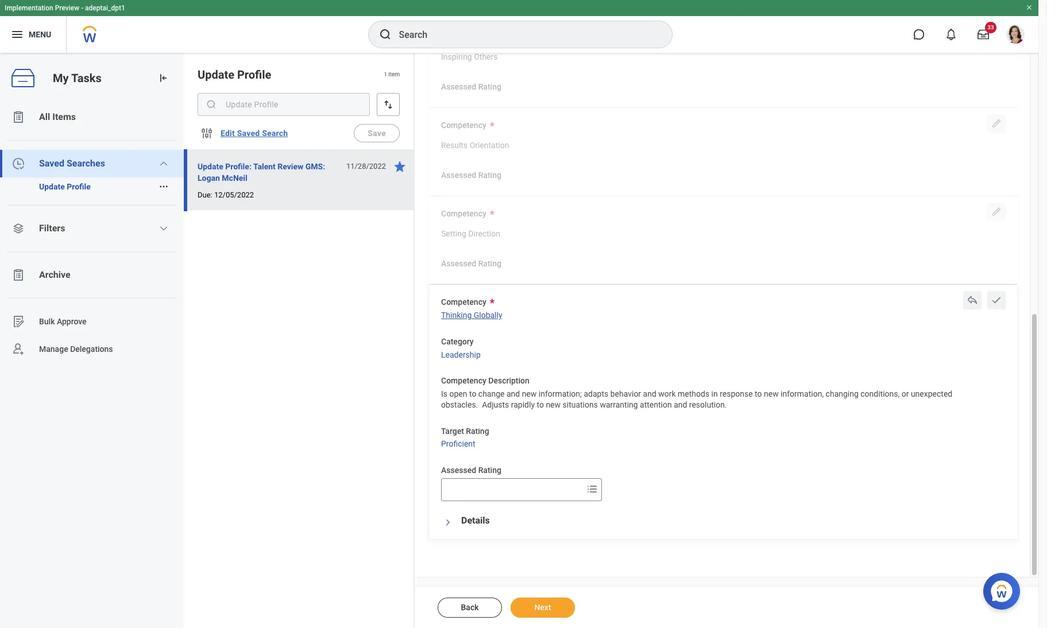 Task type: describe. For each thing, give the bounding box(es) containing it.
undo l image
[[967, 295, 978, 306]]

setting
[[441, 229, 466, 238]]

save
[[368, 129, 386, 138]]

competency inside competency description is open to change and new information; adapts behavior and work methods in response to new information, changing conditions, or unexpected obstacles.  adjusts rapidly to new situations warranting attention and resolution.
[[441, 376, 487, 386]]

save button
[[354, 124, 400, 142]]

implementation preview -   adeptai_dpt1
[[5, 4, 125, 12]]

resolution.
[[689, 400, 727, 410]]

3 assessed from the top
[[441, 259, 476, 268]]

thinking
[[441, 311, 472, 320]]

0 horizontal spatial to
[[469, 390, 477, 399]]

tasks
[[71, 71, 102, 85]]

setting direction
[[441, 229, 500, 238]]

profile:
[[225, 162, 252, 171]]

category
[[441, 337, 474, 346]]

search
[[262, 129, 288, 138]]

review
[[278, 162, 304, 171]]

2 horizontal spatial and
[[674, 400, 687, 410]]

menu button
[[0, 16, 66, 53]]

edit image
[[991, 118, 1003, 129]]

details button
[[461, 515, 490, 526]]

1 horizontal spatial to
[[537, 400, 544, 410]]

competency element for edit image
[[441, 133, 509, 154]]

menu
[[29, 30, 51, 39]]

delegations
[[70, 345, 113, 354]]

1 competency from the top
[[441, 121, 487, 130]]

in
[[712, 390, 718, 399]]

edit
[[221, 129, 235, 138]]

due: 12/05/2022
[[198, 191, 254, 199]]

results orientation
[[441, 141, 509, 150]]

items
[[52, 111, 76, 122]]

leadership
[[441, 350, 481, 359]]

leadership link
[[441, 348, 481, 359]]

filters
[[39, 223, 65, 234]]

manage delegations link
[[0, 336, 184, 363]]

perspective image
[[11, 222, 25, 236]]

all
[[39, 111, 50, 122]]

search image inside "item list" "element"
[[206, 99, 217, 110]]

star image
[[393, 160, 407, 174]]

Inspiring Others text field
[[441, 45, 498, 65]]

due:
[[198, 191, 212, 199]]

next
[[535, 603, 551, 612]]

globally
[[474, 311, 502, 320]]

33
[[988, 24, 994, 30]]

details
[[461, 515, 490, 526]]

2 horizontal spatial to
[[755, 390, 762, 399]]

update for update profile: talent review gms: logan mcneil button
[[198, 162, 223, 171]]

notifications large image
[[946, 29, 957, 40]]

-
[[81, 4, 83, 12]]

unexpected
[[911, 390, 953, 399]]

my
[[53, 71, 69, 85]]

chevron down image
[[159, 159, 169, 168]]

1
[[384, 71, 387, 78]]

proficient
[[441, 440, 476, 449]]

proficient link
[[441, 437, 476, 449]]

competency inside competency thinking globally
[[441, 298, 487, 307]]

change
[[478, 390, 505, 399]]

back
[[461, 603, 479, 612]]

obstacles.
[[441, 400, 478, 410]]

description
[[489, 376, 530, 386]]

response
[[720, 390, 753, 399]]

inbox large image
[[978, 29, 989, 40]]

others
[[474, 52, 498, 61]]

rapidly
[[511, 400, 535, 410]]

Search Workday  search field
[[399, 22, 648, 47]]

competency description is open to change and new information; adapts behavior and work methods in response to new information, changing conditions, or unexpected obstacles.  adjusts rapidly to new situations warranting attention and resolution.
[[441, 376, 955, 410]]

Results Orientation text field
[[441, 134, 509, 154]]

category leadership
[[441, 337, 481, 359]]

prompts image
[[585, 482, 599, 496]]

orientation
[[470, 141, 509, 150]]

work
[[659, 390, 676, 399]]

edit saved search
[[221, 129, 288, 138]]

all items button
[[0, 103, 184, 131]]

none text field inside "item list" "element"
[[198, 93, 370, 116]]

methods
[[678, 390, 710, 399]]

or
[[902, 390, 909, 399]]

changing
[[826, 390, 859, 399]]

searches
[[67, 158, 105, 169]]

adapts
[[584, 390, 609, 399]]

update profile inside button
[[39, 182, 91, 191]]

11/28/2022
[[346, 162, 386, 171]]

profile inside "item list" "element"
[[237, 68, 271, 82]]

competency thinking globally
[[441, 298, 502, 320]]



Task type: vqa. For each thing, say whether or not it's contained in the screenshot.
"29"
no



Task type: locate. For each thing, give the bounding box(es) containing it.
2 clipboard image from the top
[[11, 268, 25, 282]]

1 horizontal spatial search image
[[378, 28, 392, 41]]

preview
[[55, 4, 79, 12]]

search image
[[378, 28, 392, 41], [206, 99, 217, 110]]

1 horizontal spatial saved
[[237, 129, 260, 138]]

update profile: talent review gms: logan mcneil
[[198, 162, 325, 183]]

update inside update profile button
[[39, 182, 65, 191]]

competency element containing results orientation
[[441, 133, 509, 154]]

1 assessed rating from the top
[[441, 82, 502, 91]]

3 competency from the top
[[441, 298, 487, 307]]

0 vertical spatial profile
[[237, 68, 271, 82]]

chevron down image left details button at the bottom of page
[[444, 516, 452, 530]]

information,
[[781, 390, 824, 399]]

competency element containing setting direction
[[441, 222, 500, 243]]

inspiring
[[441, 52, 472, 61]]

archive button
[[0, 261, 184, 289]]

assessed down the inspiring
[[441, 82, 476, 91]]

0 horizontal spatial chevron down image
[[159, 224, 169, 233]]

menu banner
[[0, 0, 1039, 53]]

0 horizontal spatial saved
[[39, 158, 64, 169]]

close environment banner image
[[1026, 4, 1033, 11]]

1 item
[[384, 71, 400, 78]]

clipboard image inside all items button
[[11, 110, 25, 124]]

1 vertical spatial search image
[[206, 99, 217, 110]]

direction
[[468, 229, 500, 238]]

update right 'transformation import' icon
[[198, 68, 234, 82]]

2 assessed from the top
[[441, 170, 476, 180]]

0 horizontal spatial search image
[[206, 99, 217, 110]]

1 vertical spatial profile
[[67, 182, 91, 191]]

1 vertical spatial update
[[198, 162, 223, 171]]

1 vertical spatial saved
[[39, 158, 64, 169]]

open
[[450, 390, 467, 399]]

1 horizontal spatial profile
[[237, 68, 271, 82]]

competency up the results orientation text box at the left top of the page
[[441, 121, 487, 130]]

user plus image
[[11, 342, 25, 356]]

1 horizontal spatial update profile
[[198, 68, 271, 82]]

assessed down proficient
[[441, 466, 476, 475]]

approve
[[57, 317, 87, 326]]

saved inside 'saved searches' dropdown button
[[39, 158, 64, 169]]

profile inside button
[[67, 182, 91, 191]]

new
[[522, 390, 537, 399], [764, 390, 779, 399], [546, 400, 561, 410]]

all items
[[39, 111, 76, 122]]

chevron down image down related actions image on the left of page
[[159, 224, 169, 233]]

4 assessed rating from the top
[[441, 466, 502, 475]]

0 vertical spatial clipboard image
[[11, 110, 25, 124]]

2 competency from the top
[[441, 209, 487, 218]]

saved searches button
[[0, 150, 184, 178]]

behavior
[[611, 390, 641, 399]]

33 button
[[971, 22, 997, 47]]

1 vertical spatial competency element
[[441, 222, 500, 243]]

update up logan
[[198, 162, 223, 171]]

None text field
[[198, 93, 370, 116]]

clipboard image inside the archive button
[[11, 268, 25, 282]]

2 competency element from the top
[[441, 222, 500, 243]]

back button
[[438, 598, 502, 618]]

clipboard image
[[11, 110, 25, 124], [11, 268, 25, 282]]

0 vertical spatial saved
[[237, 129, 260, 138]]

target rating proficient
[[441, 427, 489, 449]]

assessed rating down 'inspiring others'
[[441, 82, 502, 91]]

1 horizontal spatial new
[[546, 400, 561, 410]]

rating down direction
[[478, 259, 502, 268]]

saved right edit
[[237, 129, 260, 138]]

item list element
[[184, 53, 415, 629]]

assessed rating down results orientation
[[441, 170, 502, 180]]

1 competency element from the top
[[441, 133, 509, 154]]

saved searches
[[39, 158, 105, 169]]

next button
[[511, 598, 575, 618]]

0 vertical spatial update
[[198, 68, 234, 82]]

manage
[[39, 345, 68, 354]]

new left information,
[[764, 390, 779, 399]]

assessed down results in the left of the page
[[441, 170, 476, 180]]

competency element for edit icon
[[441, 222, 500, 243]]

3 assessed rating from the top
[[441, 259, 502, 268]]

warranting
[[600, 400, 638, 410]]

competency element
[[441, 133, 509, 154], [441, 222, 500, 243]]

edit saved search button
[[216, 122, 293, 145]]

related actions image
[[159, 182, 169, 192]]

4 assessed from the top
[[441, 466, 476, 475]]

my tasks element
[[0, 53, 184, 629]]

rename image
[[11, 315, 25, 329]]

gms:
[[306, 162, 325, 171]]

item
[[389, 71, 400, 78]]

rating
[[478, 82, 502, 91], [478, 170, 502, 180], [478, 259, 502, 268], [466, 427, 489, 436], [478, 466, 502, 475]]

information;
[[539, 390, 582, 399]]

bulk approve link
[[0, 308, 184, 336]]

archive
[[39, 269, 70, 280]]

sort image
[[383, 99, 394, 110]]

0 horizontal spatial update profile
[[39, 182, 91, 191]]

1 horizontal spatial chevron down image
[[444, 516, 452, 530]]

0 horizontal spatial and
[[507, 390, 520, 399]]

logan
[[198, 174, 220, 183]]

bulk approve
[[39, 317, 87, 326]]

0 horizontal spatial new
[[522, 390, 537, 399]]

competency up thinking globally link
[[441, 298, 487, 307]]

12/05/2022
[[214, 191, 254, 199]]

to
[[469, 390, 477, 399], [755, 390, 762, 399], [537, 400, 544, 410]]

update profile: talent review gms: logan mcneil button
[[198, 160, 340, 185]]

2 horizontal spatial new
[[764, 390, 779, 399]]

update profile button
[[0, 178, 154, 196]]

adjusts
[[482, 400, 509, 410]]

rating down the orientation
[[478, 170, 502, 180]]

Assessed Rating field
[[442, 480, 583, 500]]

profile logan mcneil image
[[1007, 25, 1025, 46]]

justify image
[[10, 28, 24, 41]]

2 vertical spatial update
[[39, 182, 65, 191]]

assessed
[[441, 82, 476, 91], [441, 170, 476, 180], [441, 259, 476, 268], [441, 466, 476, 475]]

clipboard image for archive
[[11, 268, 25, 282]]

rating down the others on the top of the page
[[478, 82, 502, 91]]

filters button
[[0, 215, 184, 242]]

list containing all items
[[0, 103, 184, 363]]

assessed rating down proficient
[[441, 466, 502, 475]]

clipboard image left archive
[[11, 268, 25, 282]]

clipboard image left the all
[[11, 110, 25, 124]]

4 competency from the top
[[441, 376, 487, 386]]

rating up proficient link
[[466, 427, 489, 436]]

assessed down setting
[[441, 259, 476, 268]]

competency up setting direction text box
[[441, 209, 487, 218]]

rating inside the target rating proficient
[[466, 427, 489, 436]]

rating up assessed rating field
[[478, 466, 502, 475]]

implementation
[[5, 4, 53, 12]]

search image up configure image
[[206, 99, 217, 110]]

edit image
[[991, 206, 1003, 218]]

0 horizontal spatial profile
[[67, 182, 91, 191]]

assessed rating down the setting direction
[[441, 259, 502, 268]]

to right response
[[755, 390, 762, 399]]

1 clipboard image from the top
[[11, 110, 25, 124]]

adeptai_dpt1
[[85, 4, 125, 12]]

thinking globally link
[[441, 309, 502, 320]]

attention
[[640, 400, 672, 410]]

list
[[0, 103, 184, 363]]

clock check image
[[11, 157, 25, 171]]

saved
[[237, 129, 260, 138], [39, 158, 64, 169]]

conditions,
[[861, 390, 900, 399]]

update for update profile button
[[39, 182, 65, 191]]

situations
[[563, 400, 598, 410]]

0 vertical spatial chevron down image
[[159, 224, 169, 233]]

chevron down image
[[159, 224, 169, 233], [444, 516, 452, 530]]

is
[[441, 390, 448, 399]]

competency
[[441, 121, 487, 130], [441, 209, 487, 218], [441, 298, 487, 307], [441, 376, 487, 386]]

manage delegations
[[39, 345, 113, 354]]

1 vertical spatial clipboard image
[[11, 268, 25, 282]]

1 horizontal spatial and
[[643, 390, 657, 399]]

2 assessed rating from the top
[[441, 170, 502, 180]]

transformation import image
[[157, 72, 169, 84]]

and up attention
[[643, 390, 657, 399]]

my tasks
[[53, 71, 102, 85]]

1 vertical spatial update profile
[[39, 182, 91, 191]]

check image
[[991, 295, 1003, 306]]

and down description
[[507, 390, 520, 399]]

to right rapidly
[[537, 400, 544, 410]]

clipboard image for all items
[[11, 110, 25, 124]]

new up rapidly
[[522, 390, 537, 399]]

and down methods
[[674, 400, 687, 410]]

bulk
[[39, 317, 55, 326]]

0 vertical spatial competency element
[[441, 133, 509, 154]]

Setting Direction text field
[[441, 222, 500, 242]]

saved inside edit saved search button
[[237, 129, 260, 138]]

assessed rating
[[441, 82, 502, 91], [441, 170, 502, 180], [441, 259, 502, 268], [441, 466, 502, 475]]

0 vertical spatial update profile
[[198, 68, 271, 82]]

configure image
[[200, 126, 214, 140]]

competency up open
[[441, 376, 487, 386]]

to right open
[[469, 390, 477, 399]]

1 vertical spatial chevron down image
[[444, 516, 452, 530]]

mcneil
[[222, 174, 247, 183]]

saved right clock check image
[[39, 158, 64, 169]]

update inside update profile: talent review gms: logan mcneil
[[198, 162, 223, 171]]

new down information;
[[546, 400, 561, 410]]

0 vertical spatial search image
[[378, 28, 392, 41]]

1 assessed from the top
[[441, 82, 476, 91]]

update profile inside "item list" "element"
[[198, 68, 271, 82]]

update profile
[[198, 68, 271, 82], [39, 182, 91, 191]]

inspiring others
[[441, 52, 498, 61]]

talent
[[253, 162, 276, 171]]

results
[[441, 141, 468, 150]]

target
[[441, 427, 464, 436]]

search image up 1
[[378, 28, 392, 41]]

update
[[198, 68, 234, 82], [198, 162, 223, 171], [39, 182, 65, 191]]

and
[[507, 390, 520, 399], [643, 390, 657, 399], [674, 400, 687, 410]]

update down saved searches
[[39, 182, 65, 191]]



